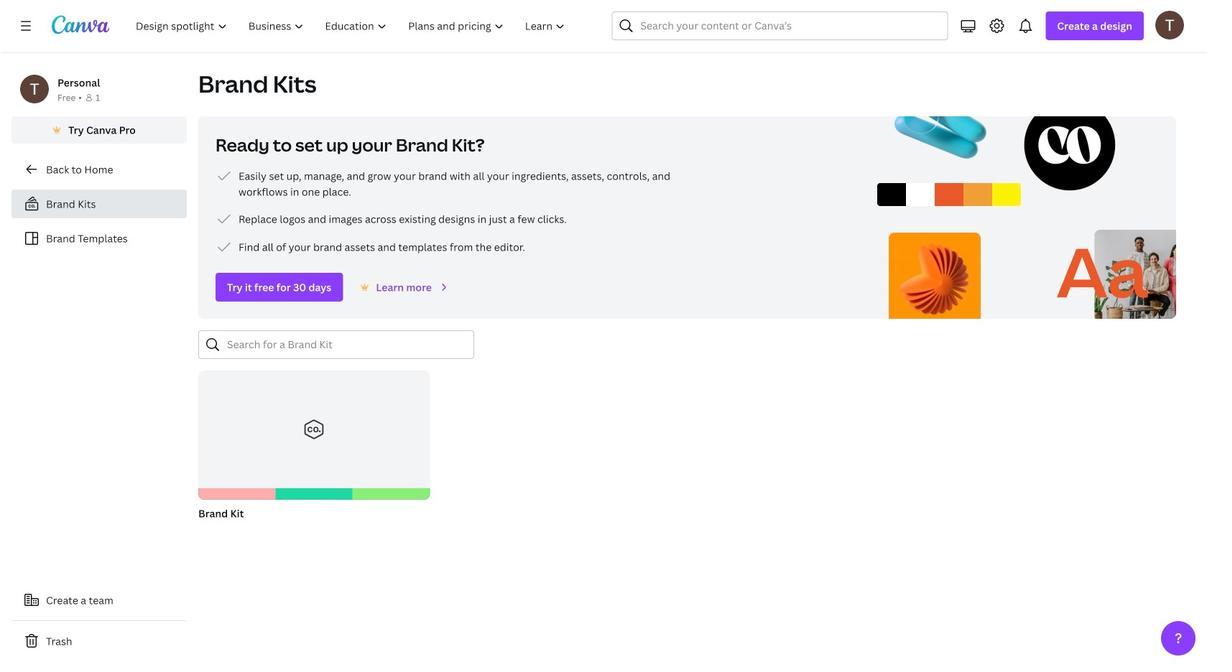 Task type: vqa. For each thing, say whether or not it's contained in the screenshot.
group
yes



Task type: describe. For each thing, give the bounding box(es) containing it.
top level navigation element
[[127, 12, 578, 40]]

Search search field
[[641, 12, 920, 40]]

0 horizontal spatial list
[[12, 190, 187, 253]]

terry turtle image
[[1156, 11, 1185, 39]]

Search for a Brand Kit search field
[[227, 331, 465, 359]]



Task type: locate. For each thing, give the bounding box(es) containing it.
group
[[198, 365, 430, 522], [198, 365, 430, 500]]

None search field
[[612, 12, 949, 40]]

list
[[216, 168, 676, 256], [12, 190, 187, 253]]

1 horizontal spatial list
[[216, 168, 676, 256]]



